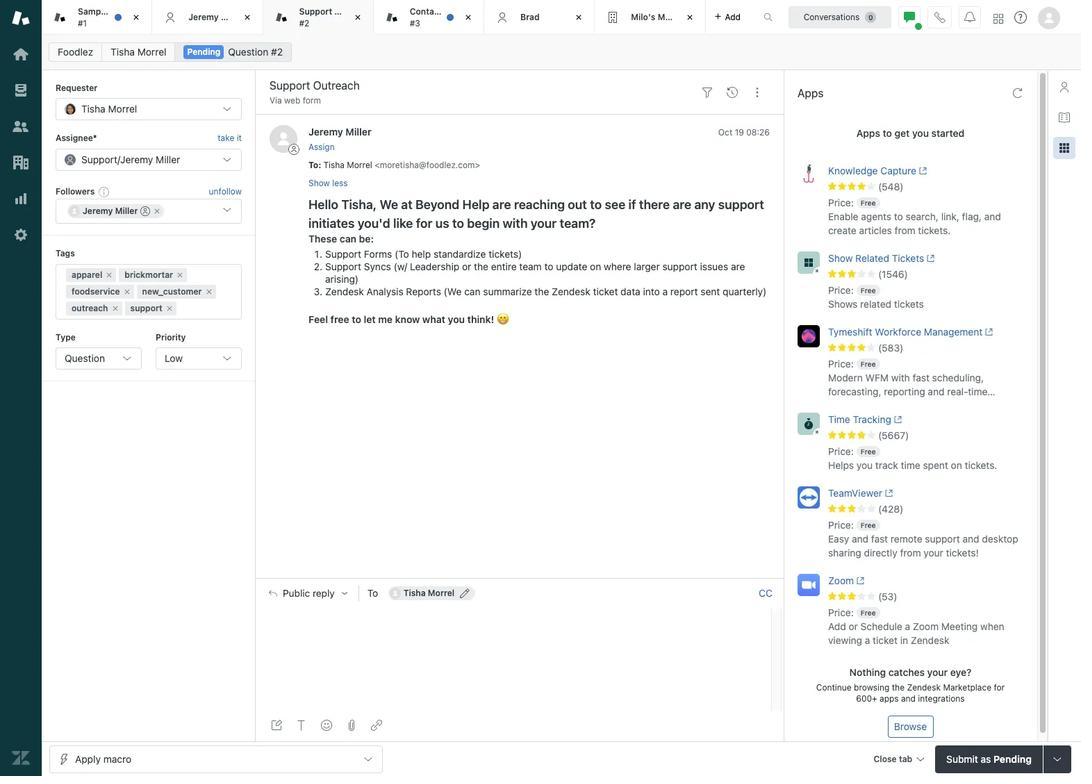Task type: describe. For each thing, give the bounding box(es) containing it.
morrel left "edit user" 'icon'
[[428, 588, 455, 599]]

close
[[874, 754, 897, 764]]

tracking
[[853, 413, 891, 425]]

brad tab
[[484, 0, 595, 35]]

#1 tab
[[42, 0, 152, 35]]

tisha right :
[[323, 160, 345, 170]]

foodlez link
[[49, 42, 102, 62]]

spent
[[923, 459, 948, 471]]

hello tisha, we at beyond help are reaching out to see if there are any support initiates you'd like for us to begin with your team? these can be: support forms (to help standardize tickets) support syncs (w/ leadership or the entire team to update on where larger support issues are arising) zendesk analysis reports (we can summarize the zendesk ticket data into a report sent quarterly)
[[309, 197, 767, 297]]

support inside support outreach #2
[[299, 6, 332, 17]]

0 horizontal spatial are
[[493, 197, 511, 212]]

take
[[218, 133, 234, 143]]

get started image
[[12, 45, 30, 63]]

/
[[117, 153, 120, 165]]

sharing
[[828, 547, 861, 559]]

help
[[412, 248, 431, 260]]

remove image for new_customer
[[205, 287, 213, 296]]

jeremy inside assignee* element
[[120, 153, 153, 165]]

tabs tab list
[[42, 0, 749, 35]]

show related tickets link
[[828, 252, 1004, 268]]

:
[[318, 160, 321, 170]]

tymeshift workforce management
[[828, 326, 983, 338]]

customers image
[[12, 117, 30, 136]]

morrel inside tisha morrel link
[[137, 46, 166, 58]]

4 stars. 548 reviews. element
[[828, 181, 1029, 193]]

miller inside option
[[115, 206, 138, 216]]

close tab
[[874, 754, 913, 764]]

(5667)
[[878, 429, 909, 441]]

4 stars. 583 reviews. element
[[828, 342, 1029, 354]]

4 stars. 5667 reviews. element
[[828, 429, 1029, 442]]

price: free enable agents to search, link, flag, and create articles from tickets.
[[828, 197, 1001, 236]]

your inside hello tisha, we at beyond help are reaching out to see if there are any support initiates you'd like for us to begin with your team? these can be: support forms (to help standardize tickets) support syncs (w/ leadership or the entire team to update on where larger support issues are arising) zendesk analysis reports (we can summarize the zendesk ticket data into a report sent quarterly)
[[531, 216, 557, 231]]

1 horizontal spatial the
[[535, 286, 549, 297]]

tickets. inside price: free enable agents to search, link, flag, and create articles from tickets.
[[918, 224, 951, 236]]

jeremy miller for jeremy miller "tab"
[[188, 12, 244, 22]]

(428)
[[878, 503, 904, 515]]

assignee* element
[[56, 149, 242, 171]]

what
[[422, 313, 445, 325]]

integrations
[[918, 693, 965, 704]]

think!
[[467, 313, 494, 325]]

from for search,
[[895, 224, 916, 236]]

zendesk down arising)
[[325, 286, 364, 297]]

price: free modern wfm with fast scheduling, forecasting, reporting and real-time analytics.
[[828, 358, 988, 411]]

price: for shows
[[828, 284, 854, 296]]

related
[[856, 252, 889, 264]]

fast inside price: free easy and fast remote support and desktop sharing directly from your tickets!
[[871, 533, 888, 545]]

be:
[[359, 233, 374, 245]]

question button
[[56, 347, 142, 370]]

(opens in a new tab) image for teamviewer
[[883, 489, 893, 498]]

to for to : tisha morrel <moretisha@foodlez.com>
[[309, 160, 318, 170]]

edit user image
[[460, 589, 470, 599]]

price: free add or schedule a zoom meeting when viewing a ticket in zendesk
[[828, 607, 1005, 646]]

1 horizontal spatial pending
[[994, 753, 1032, 765]]

requester element
[[56, 98, 242, 120]]

data
[[621, 286, 641, 297]]

support up report at the top of page
[[663, 261, 698, 272]]

feel free to let me know what you think! 😁️
[[309, 313, 509, 325]]

flag,
[[962, 211, 982, 222]]

Oct 19 08:26 text field
[[718, 127, 770, 138]]

tickets!
[[946, 547, 979, 559]]

public
[[283, 588, 310, 599]]

1 horizontal spatial can
[[464, 286, 481, 297]]

ticket inside hello tisha, we at beyond help are reaching out to see if there are any support initiates you'd like for us to begin with your team? these can be: support forms (to help standardize tickets) support syncs (w/ leadership or the entire team to update on where larger support issues are arising) zendesk analysis reports (we can summarize the zendesk ticket data into a report sent quarterly)
[[593, 286, 618, 297]]

price: free helps you track time spent on tickets.
[[828, 445, 997, 471]]

time inside price: free modern wfm with fast scheduling, forecasting, reporting and real-time analytics.
[[968, 386, 988, 397]]

free
[[331, 313, 349, 325]]

support down new_customer
[[130, 303, 162, 313]]

to left get
[[883, 127, 892, 139]]

zendesk products image
[[994, 14, 1003, 23]]

free for you
[[861, 447, 876, 456]]

morrel up less
[[347, 160, 372, 170]]

08:26
[[747, 127, 770, 138]]

jeremy inside jeremy miller assign
[[309, 126, 343, 138]]

cc
[[759, 587, 773, 599]]

you for apps
[[912, 127, 929, 139]]

unfollow button
[[209, 186, 242, 198]]

teamviewer image
[[798, 486, 820, 509]]

you'd
[[358, 216, 390, 231]]

filter image
[[702, 87, 713, 98]]

reporting image
[[12, 190, 30, 208]]

viewing
[[828, 634, 862, 646]]

oct 19 08:26
[[718, 127, 770, 138]]

tisha morrel for requester
[[81, 103, 137, 115]]

help
[[463, 197, 490, 212]]

zendesk image
[[12, 749, 30, 767]]

price: for easy
[[828, 519, 854, 531]]

schedule
[[861, 620, 903, 632]]

displays possible ticket submission types image
[[1052, 754, 1063, 765]]

600+
[[856, 693, 877, 704]]

button displays agent's chat status as online. image
[[904, 11, 915, 23]]

conversations
[[804, 11, 860, 22]]

reaching
[[514, 197, 565, 212]]

close image inside jeremy miller "tab"
[[240, 10, 254, 24]]

zoom inside the price: free add or schedule a zoom meeting when viewing a ticket in zendesk
[[913, 620, 939, 632]]

quarterly)
[[723, 286, 767, 297]]

(583)
[[878, 342, 904, 354]]

remove image for support
[[165, 304, 174, 312]]

get
[[895, 127, 910, 139]]

reports
[[406, 286, 441, 297]]

tickets
[[892, 252, 924, 264]]

morrel inside requester element
[[108, 103, 137, 115]]

you for price:
[[857, 459, 873, 471]]

assignee*
[[56, 133, 97, 143]]

create
[[828, 224, 857, 236]]

team
[[519, 261, 542, 272]]

take it button
[[218, 132, 242, 146]]

user is an agent image
[[141, 207, 150, 216]]

marketplace
[[943, 682, 992, 693]]

tickets)
[[489, 248, 522, 260]]

show for show related tickets
[[828, 252, 853, 264]]

0 horizontal spatial the
[[474, 261, 488, 272]]

😁️
[[497, 313, 509, 325]]

like
[[393, 216, 413, 231]]

close image inside #1 tab
[[129, 10, 143, 24]]

knowledge image
[[1059, 112, 1070, 123]]

miller inside assignee* element
[[156, 153, 180, 165]]

show related tickets
[[828, 252, 924, 264]]

(53)
[[878, 591, 897, 602]]

desktop
[[982, 533, 1018, 545]]

contact #3
[[410, 6, 442, 28]]

shows
[[828, 298, 858, 310]]

tymeshift workforce management image
[[798, 325, 820, 347]]

the inside nothing catches your eye? continue browsing the zendesk marketplace for 600+ apps and integrations
[[892, 682, 905, 693]]

there
[[639, 197, 670, 212]]

close image
[[683, 10, 697, 24]]

analytics.
[[828, 400, 871, 411]]

4 close image from the left
[[461, 10, 475, 24]]

time inside 'price: free helps you track time spent on tickets.'
[[901, 459, 921, 471]]

arising)
[[325, 273, 359, 285]]

to left let
[[352, 313, 361, 325]]

question for question #2
[[228, 46, 268, 58]]

(opens in a new tab) image for time tracking
[[891, 416, 902, 424]]

moretisha@foodlez.com image
[[390, 588, 401, 599]]

type
[[56, 332, 76, 342]]

into
[[643, 286, 660, 297]]

(548)
[[878, 181, 904, 192]]

2 horizontal spatial are
[[731, 261, 745, 272]]

price: for helps
[[828, 445, 854, 457]]

(1546)
[[878, 268, 908, 280]]

show for show less
[[309, 178, 330, 188]]

public reply
[[283, 588, 335, 599]]

entire
[[491, 261, 517, 272]]

to : tisha morrel <moretisha@foodlez.com>
[[309, 160, 480, 170]]

larger
[[634, 261, 660, 272]]

browsing
[[854, 682, 890, 693]]

tisha inside requester element
[[81, 103, 105, 115]]

support right any
[[718, 197, 764, 212]]

via web form
[[270, 95, 321, 106]]

to for to
[[367, 587, 378, 599]]

easy
[[828, 533, 849, 545]]

assign button
[[309, 141, 335, 153]]

jeremy inside option
[[83, 206, 113, 216]]

apparel
[[72, 269, 102, 280]]

question for question
[[65, 352, 105, 364]]

or inside the price: free add or schedule a zoom meeting when viewing a ticket in zendesk
[[849, 620, 858, 632]]

scheduling,
[[932, 372, 984, 384]]

macro
[[103, 753, 131, 765]]

0 horizontal spatial can
[[340, 233, 357, 245]]

millerjeremy500@gmail.com image
[[69, 206, 80, 217]]

apps image
[[1059, 142, 1070, 154]]

add
[[828, 620, 846, 632]]

insert emojis image
[[321, 720, 332, 731]]

time
[[828, 413, 850, 425]]



Task type: locate. For each thing, give the bounding box(es) containing it.
tisha morrel link
[[102, 42, 175, 62]]

remove image for brickmortar
[[176, 271, 184, 279]]

(opens in a new tab) image
[[917, 167, 927, 175], [983, 328, 993, 336], [883, 489, 893, 498]]

free inside price: free shows related tickets
[[861, 286, 876, 295]]

question inside secondary element
[[228, 46, 268, 58]]

teamviewer
[[828, 487, 883, 499]]

ticket left data
[[593, 286, 618, 297]]

1 free from the top
[[861, 199, 876, 207]]

show less button
[[309, 177, 348, 190]]

show inside show related tickets link
[[828, 252, 853, 264]]

admin image
[[12, 226, 30, 244]]

organizations image
[[12, 154, 30, 172]]

tisha down #1 tab
[[111, 46, 135, 58]]

(opens in a new tab) image up (428)
[[883, 489, 893, 498]]

a down schedule
[[865, 634, 870, 646]]

ticket actions image
[[752, 87, 763, 98]]

1 vertical spatial for
[[994, 682, 1005, 693]]

can left 'be:'
[[340, 233, 357, 245]]

show down create
[[828, 252, 853, 264]]

0 vertical spatial the
[[474, 261, 488, 272]]

jeremy miller option
[[67, 204, 164, 218]]

apply macro
[[75, 753, 131, 765]]

time tracking
[[828, 413, 891, 425]]

miller inside jeremy miller assign
[[346, 126, 372, 138]]

support outreach #2
[[299, 6, 372, 28]]

0 horizontal spatial apps
[[798, 87, 824, 99]]

Subject field
[[267, 77, 692, 94]]

1 horizontal spatial with
[[891, 372, 910, 384]]

0 horizontal spatial #2
[[271, 46, 283, 58]]

close image left #3
[[351, 10, 365, 24]]

1 horizontal spatial show
[[828, 252, 853, 264]]

free inside price: free modern wfm with fast scheduling, forecasting, reporting and real-time analytics.
[[861, 360, 876, 368]]

and up tickets!
[[963, 533, 980, 545]]

your inside price: free easy and fast remote support and desktop sharing directly from your tickets!
[[924, 547, 944, 559]]

1 horizontal spatial you
[[857, 459, 873, 471]]

tymeshift
[[828, 326, 873, 338]]

tisha morrel inside requester element
[[81, 103, 137, 115]]

sent
[[701, 286, 720, 297]]

tisha morrel down requester
[[81, 103, 137, 115]]

ticket
[[593, 286, 618, 297], [873, 634, 898, 646]]

close image up question #2
[[240, 10, 254, 24]]

any
[[695, 197, 715, 212]]

(opens in a new tab) image down sharing
[[854, 577, 865, 585]]

6 price: from the top
[[828, 607, 854, 618]]

1 vertical spatial your
[[924, 547, 944, 559]]

(opens in a new tab) image for zoom
[[854, 577, 865, 585]]

are right issues
[[731, 261, 745, 272]]

(opens in a new tab) image up scheduling,
[[983, 328, 993, 336]]

time right track
[[901, 459, 921, 471]]

3 tab from the left
[[595, 0, 706, 35]]

0 horizontal spatial tickets.
[[918, 224, 951, 236]]

4 price: from the top
[[828, 445, 854, 457]]

from
[[895, 224, 916, 236], [900, 547, 921, 559]]

remove image right outreach
[[111, 304, 119, 312]]

apps for apps to get you started
[[857, 127, 880, 139]]

tickets. right spent
[[965, 459, 997, 471]]

price: inside price: free modern wfm with fast scheduling, forecasting, reporting and real-time analytics.
[[828, 358, 854, 370]]

requester
[[56, 83, 98, 93]]

5 free from the top
[[861, 521, 876, 529]]

miller right /
[[156, 153, 180, 165]]

miller left the user is an agent image
[[115, 206, 138, 216]]

(opens in a new tab) image inside knowledge capture link
[[917, 167, 927, 175]]

1 horizontal spatial zoom
[[913, 620, 939, 632]]

where
[[604, 261, 631, 272]]

customer context image
[[1059, 81, 1070, 92]]

free for wfm
[[861, 360, 876, 368]]

feel
[[309, 313, 328, 325]]

add attachment image
[[346, 720, 357, 731]]

1 vertical spatial question
[[65, 352, 105, 364]]

0 vertical spatial from
[[895, 224, 916, 236]]

leadership
[[410, 261, 459, 272]]

tisha down requester
[[81, 103, 105, 115]]

reply
[[313, 588, 335, 599]]

2 price: from the top
[[828, 284, 854, 296]]

tisha
[[111, 46, 135, 58], [81, 103, 105, 115], [323, 160, 345, 170], [404, 588, 426, 599]]

outreach
[[72, 303, 108, 313]]

jeremy miller tab
[[152, 0, 263, 35]]

morrel up /
[[108, 103, 137, 115]]

0 horizontal spatial jeremy miller
[[83, 206, 138, 216]]

draft mode image
[[271, 720, 282, 731]]

to right team
[[544, 261, 553, 272]]

0 vertical spatial show
[[309, 178, 330, 188]]

1 horizontal spatial time
[[968, 386, 988, 397]]

form
[[303, 95, 321, 106]]

free
[[861, 199, 876, 207], [861, 286, 876, 295], [861, 360, 876, 368], [861, 447, 876, 456], [861, 521, 876, 529], [861, 609, 876, 617]]

price: for add
[[828, 607, 854, 618]]

jeremy inside "tab"
[[188, 12, 219, 22]]

fast up directly
[[871, 533, 888, 545]]

0 horizontal spatial you
[[448, 313, 465, 325]]

1 vertical spatial #2
[[271, 46, 283, 58]]

jeremy miller link
[[309, 126, 372, 138]]

price: up modern
[[828, 358, 854, 370]]

show down :
[[309, 178, 330, 188]]

2 horizontal spatial (opens in a new tab) image
[[924, 255, 935, 263]]

0 horizontal spatial on
[[590, 261, 601, 272]]

1 horizontal spatial (opens in a new tab) image
[[891, 416, 902, 424]]

the down team
[[535, 286, 549, 297]]

zendesk right in
[[911, 634, 950, 646]]

#2 inside secondary element
[[271, 46, 283, 58]]

price: up add
[[828, 607, 854, 618]]

knowledge capture image
[[798, 164, 820, 186]]

morrel up requester element
[[137, 46, 166, 58]]

1 horizontal spatial jeremy miller
[[188, 12, 244, 22]]

2 vertical spatial the
[[892, 682, 905, 693]]

support / jeremy miller
[[81, 153, 180, 165]]

avatar image
[[270, 125, 297, 153]]

0 vertical spatial your
[[531, 216, 557, 231]]

show less
[[309, 178, 348, 188]]

2 vertical spatial tisha morrel
[[404, 588, 455, 599]]

remove image right the user is an agent image
[[153, 207, 162, 216]]

question down jeremy miller "tab"
[[228, 46, 268, 58]]

your inside nothing catches your eye? continue browsing the zendesk marketplace for 600+ apps and integrations
[[927, 666, 948, 678]]

the left entire
[[474, 261, 488, 272]]

2 horizontal spatial remove image
[[205, 287, 213, 296]]

1 horizontal spatial remove image
[[153, 207, 162, 216]]

(opens in a new tab) image inside tymeshift workforce management link
[[983, 328, 993, 336]]

report
[[671, 286, 698, 297]]

apps for apps
[[798, 87, 824, 99]]

if
[[629, 197, 636, 212]]

2 horizontal spatial you
[[912, 127, 929, 139]]

free inside price: free easy and fast remote support and desktop sharing directly from your tickets!
[[861, 521, 876, 529]]

miller inside "tab"
[[221, 12, 244, 22]]

free for or
[[861, 609, 876, 617]]

tab containing support outreach
[[263, 0, 374, 35]]

2 horizontal spatial a
[[905, 620, 910, 632]]

fast up reporting
[[913, 372, 930, 384]]

zoom
[[828, 575, 854, 586], [913, 620, 939, 632]]

tisha inside secondary element
[[111, 46, 135, 58]]

2 vertical spatial (opens in a new tab) image
[[854, 577, 865, 585]]

1 vertical spatial ticket
[[873, 634, 898, 646]]

to right us
[[452, 216, 464, 231]]

tags
[[56, 248, 75, 259]]

0 horizontal spatial for
[[416, 216, 433, 231]]

knowledge capture
[[828, 165, 917, 177]]

0 horizontal spatial zoom
[[828, 575, 854, 586]]

(opens in a new tab) image up 4 stars. 548 reviews. element
[[917, 167, 927, 175]]

zoom down sharing
[[828, 575, 854, 586]]

1 horizontal spatial to
[[367, 587, 378, 599]]

your down reaching
[[531, 216, 557, 231]]

0 vertical spatial time
[[968, 386, 988, 397]]

free for related
[[861, 286, 876, 295]]

us
[[436, 216, 449, 231]]

1 vertical spatial can
[[464, 286, 481, 297]]

3 stars. 1546 reviews. element
[[828, 268, 1029, 281]]

0 horizontal spatial question
[[65, 352, 105, 364]]

jeremy miller inside option
[[83, 206, 138, 216]]

your left tickets!
[[924, 547, 944, 559]]

1 vertical spatial tickets.
[[965, 459, 997, 471]]

contact
[[410, 6, 442, 17]]

search,
[[906, 211, 939, 222]]

you left track
[[857, 459, 873, 471]]

free for agents
[[861, 199, 876, 207]]

1 vertical spatial time
[[901, 459, 921, 471]]

the up "apps"
[[892, 682, 905, 693]]

tisha morrel
[[111, 46, 166, 58], [81, 103, 137, 115], [404, 588, 455, 599]]

zendesk up the integrations
[[907, 682, 941, 693]]

it
[[237, 133, 242, 143]]

free up track
[[861, 447, 876, 456]]

remove image right new_customer
[[205, 287, 213, 296]]

0 vertical spatial or
[[462, 261, 471, 272]]

or inside hello tisha, we at beyond help are reaching out to see if there are any support initiates you'd like for us to begin with your team? these can be: support forms (to help standardize tickets) support syncs (w/ leadership or the entire team to update on where larger support issues are arising) zendesk analysis reports (we can summarize the zendesk ticket data into a report sent quarterly)
[[462, 261, 471, 272]]

and left real-
[[928, 386, 945, 397]]

(to
[[395, 248, 409, 260]]

close image right contact #3
[[461, 10, 475, 24]]

0 vertical spatial fast
[[913, 372, 930, 384]]

on inside hello tisha, we at beyond help are reaching out to see if there are any support initiates you'd like for us to begin with your team? these can be: support forms (to help standardize tickets) support syncs (w/ leadership or the entire team to update on where larger support issues are arising) zendesk analysis reports (we can summarize the zendesk ticket data into a report sent quarterly)
[[590, 261, 601, 272]]

2 close image from the left
[[240, 10, 254, 24]]

(opens in a new tab) image inside time tracking link
[[891, 416, 902, 424]]

close tab button
[[868, 745, 930, 775]]

1 horizontal spatial are
[[673, 197, 692, 212]]

you
[[912, 127, 929, 139], [448, 313, 465, 325], [857, 459, 873, 471]]

price:
[[828, 197, 854, 208], [828, 284, 854, 296], [828, 358, 854, 370], [828, 445, 854, 457], [828, 519, 854, 531], [828, 607, 854, 618]]

0 horizontal spatial a
[[663, 286, 668, 297]]

format text image
[[296, 720, 307, 731]]

1 horizontal spatial #2
[[299, 18, 309, 28]]

0 vertical spatial tisha morrel
[[111, 46, 166, 58]]

1 vertical spatial (opens in a new tab) image
[[891, 416, 902, 424]]

price: up the helps
[[828, 445, 854, 457]]

apply
[[75, 753, 101, 765]]

free for and
[[861, 521, 876, 529]]

and up sharing
[[852, 533, 869, 545]]

from inside price: free enable agents to search, link, flag, and create articles from tickets.
[[895, 224, 916, 236]]

0 horizontal spatial ticket
[[593, 286, 618, 297]]

jeremy miller for the jeremy miller option
[[83, 206, 138, 216]]

followers element
[[56, 199, 242, 224]]

you right get
[[912, 127, 929, 139]]

secondary element
[[42, 38, 1081, 66]]

from inside price: free easy and fast remote support and desktop sharing directly from your tickets!
[[900, 547, 921, 559]]

views image
[[12, 81, 30, 99]]

free up directly
[[861, 521, 876, 529]]

0 vertical spatial question
[[228, 46, 268, 58]]

(opens in a new tab) image
[[924, 255, 935, 263], [891, 416, 902, 424], [854, 577, 865, 585]]

apps to get you started
[[857, 127, 965, 139]]

public reply button
[[256, 579, 358, 608]]

pending down jeremy miller "tab"
[[187, 47, 221, 57]]

1 vertical spatial apps
[[857, 127, 880, 139]]

apps left get
[[857, 127, 880, 139]]

begin
[[467, 216, 500, 231]]

tab
[[899, 754, 913, 764]]

1 horizontal spatial or
[[849, 620, 858, 632]]

fast inside price: free modern wfm with fast scheduling, forecasting, reporting and real-time analytics.
[[913, 372, 930, 384]]

and inside price: free modern wfm with fast scheduling, forecasting, reporting and real-time analytics.
[[928, 386, 945, 397]]

foodservice
[[72, 286, 120, 296]]

continue
[[816, 682, 852, 693]]

apps right ticket actions icon
[[798, 87, 824, 99]]

2 vertical spatial your
[[927, 666, 948, 678]]

pending inside secondary element
[[187, 47, 221, 57]]

support
[[718, 197, 764, 212], [663, 261, 698, 272], [130, 303, 162, 313], [925, 533, 960, 545]]

these
[[309, 233, 337, 245]]

knowledge capture link
[[828, 164, 1004, 181]]

0 vertical spatial ticket
[[593, 286, 618, 297]]

#2 inside support outreach #2
[[299, 18, 309, 28]]

for inside hello tisha, we at beyond help are reaching out to see if there are any support initiates you'd like for us to begin with your team? these can be: support forms (to help standardize tickets) support syncs (w/ leadership or the entire team to update on where larger support issues are arising) zendesk analysis reports (we can summarize the zendesk ticket data into a report sent quarterly)
[[416, 216, 433, 231]]

1 vertical spatial show
[[828, 252, 853, 264]]

teamviewer link
[[828, 486, 1004, 503]]

2 vertical spatial you
[[857, 459, 873, 471]]

remove image for apparel
[[105, 271, 113, 279]]

(opens in a new tab) image inside zoom link
[[854, 577, 865, 585]]

unfollow
[[209, 186, 242, 197]]

tab
[[263, 0, 374, 35], [374, 0, 484, 35], [595, 0, 706, 35]]

question inside "popup button"
[[65, 352, 105, 364]]

1 horizontal spatial on
[[951, 459, 962, 471]]

your left eye?
[[927, 666, 948, 678]]

ticket inside the price: free add or schedule a zoom meeting when viewing a ticket in zendesk
[[873, 634, 898, 646]]

price: up shows
[[828, 284, 854, 296]]

oct
[[718, 127, 733, 138]]

tisha morrel right moretisha@foodlez.com icon
[[404, 588, 455, 599]]

remove image down new_customer
[[165, 304, 174, 312]]

or
[[462, 261, 471, 272], [849, 620, 858, 632]]

zendesk inside nothing catches your eye? continue browsing the zendesk marketplace for 600+ apps and integrations
[[907, 682, 941, 693]]

price: for modern
[[828, 358, 854, 370]]

1 vertical spatial tisha morrel
[[81, 103, 137, 115]]

close image up tisha morrel link
[[129, 10, 143, 24]]

2 vertical spatial a
[[865, 634, 870, 646]]

are
[[493, 197, 511, 212], [673, 197, 692, 212], [731, 261, 745, 272]]

and right "apps"
[[901, 693, 916, 704]]

a inside hello tisha, we at beyond help are reaching out to see if there are any support initiates you'd like for us to begin with your team? these can be: support forms (to help standardize tickets) support syncs (w/ leadership or the entire team to update on where larger support issues are arising) zendesk analysis reports (we can summarize the zendesk ticket data into a report sent quarterly)
[[663, 286, 668, 297]]

forms
[[364, 248, 392, 260]]

you inside 'price: free helps you track time spent on tickets.'
[[857, 459, 873, 471]]

agents
[[861, 211, 892, 222]]

0 horizontal spatial (opens in a new tab) image
[[854, 577, 865, 585]]

1 horizontal spatial for
[[994, 682, 1005, 693]]

and right flag,
[[984, 211, 1001, 222]]

via
[[270, 95, 282, 106]]

pending right as
[[994, 753, 1032, 765]]

hide composer image
[[514, 573, 525, 584]]

remove image
[[105, 271, 113, 279], [176, 271, 184, 279], [111, 304, 119, 312], [165, 304, 174, 312]]

enable
[[828, 211, 859, 222]]

3 free from the top
[[861, 360, 876, 368]]

(opens in a new tab) image up 3 stars. 1546 reviews. element
[[924, 255, 935, 263]]

tickets. inside 'price: free helps you track time spent on tickets.'
[[965, 459, 997, 471]]

zendesk support image
[[12, 9, 30, 27]]

(opens in a new tab) image inside show related tickets link
[[924, 255, 935, 263]]

jeremy miller inside "tab"
[[188, 12, 244, 22]]

remove image
[[153, 207, 162, 216], [123, 287, 131, 296], [205, 287, 213, 296]]

(opens in a new tab) image inside teamviewer 'link'
[[883, 489, 893, 498]]

notifications image
[[965, 11, 976, 23]]

free up "agents"
[[861, 199, 876, 207]]

3 close image from the left
[[351, 10, 365, 24]]

price: inside 'price: free helps you track time spent on tickets.'
[[828, 445, 854, 457]]

1 vertical spatial with
[[891, 372, 910, 384]]

to down assign button
[[309, 160, 318, 170]]

(opens in a new tab) image for knowledge capture
[[917, 167, 927, 175]]

remove image for outreach
[[111, 304, 119, 312]]

hello
[[309, 197, 338, 212]]

summarize
[[483, 286, 532, 297]]

a right "into"
[[663, 286, 668, 297]]

price: for enable
[[828, 197, 854, 208]]

jeremy miller up question #2
[[188, 12, 244, 22]]

1 vertical spatial (opens in a new tab) image
[[983, 328, 993, 336]]

question #2
[[228, 46, 283, 58]]

directly
[[864, 547, 898, 559]]

0 horizontal spatial (opens in a new tab) image
[[883, 489, 893, 498]]

to
[[883, 127, 892, 139], [590, 197, 602, 212], [894, 211, 903, 222], [452, 216, 464, 231], [544, 261, 553, 272], [352, 313, 361, 325]]

on left where
[[590, 261, 601, 272]]

price: inside price: free shows related tickets
[[828, 284, 854, 296]]

close image inside brad tab
[[572, 10, 586, 24]]

1 vertical spatial on
[[951, 459, 962, 471]]

time down scheduling,
[[968, 386, 988, 397]]

0 horizontal spatial remove image
[[123, 287, 131, 296]]

update
[[556, 261, 587, 272]]

price: inside price: free easy and fast remote support and desktop sharing directly from your tickets!
[[828, 519, 854, 531]]

0 horizontal spatial or
[[462, 261, 471, 272]]

to right out
[[590, 197, 602, 212]]

0 vertical spatial can
[[340, 233, 357, 245]]

remove image down brickmortar
[[123, 287, 131, 296]]

support inside assignee* element
[[81, 153, 117, 165]]

followers
[[56, 186, 95, 197]]

0 vertical spatial for
[[416, 216, 433, 231]]

we
[[380, 197, 398, 212]]

low
[[165, 352, 183, 364]]

info on adding followers image
[[99, 186, 110, 197]]

question down type
[[65, 352, 105, 364]]

on inside 'price: free helps you track time spent on tickets.'
[[951, 459, 962, 471]]

nothing catches your eye? continue browsing the zendesk marketplace for 600+ apps and integrations
[[816, 666, 1005, 704]]

#2
[[299, 18, 309, 28], [271, 46, 283, 58]]

out
[[568, 197, 587, 212]]

free inside the price: free add or schedule a zoom meeting when viewing a ticket in zendesk
[[861, 609, 876, 617]]

close image
[[129, 10, 143, 24], [240, 10, 254, 24], [351, 10, 365, 24], [461, 10, 475, 24], [572, 10, 586, 24]]

remove image for foodservice
[[123, 287, 131, 296]]

2 free from the top
[[861, 286, 876, 295]]

zoom image
[[798, 574, 820, 596]]

0 vertical spatial (opens in a new tab) image
[[924, 255, 935, 263]]

zendesk inside the price: free add or schedule a zoom meeting when viewing a ticket in zendesk
[[911, 634, 950, 646]]

0 vertical spatial jeremy miller
[[188, 12, 244, 22]]

0 horizontal spatial with
[[503, 216, 528, 231]]

0 horizontal spatial fast
[[871, 533, 888, 545]]

free inside price: free enable agents to search, link, flag, and create articles from tickets.
[[861, 199, 876, 207]]

remove image up "foodservice"
[[105, 271, 113, 279]]

2 vertical spatial (opens in a new tab) image
[[883, 489, 893, 498]]

price: inside price: free enable agents to search, link, flag, and create articles from tickets.
[[828, 197, 854, 208]]

1 vertical spatial you
[[448, 313, 465, 325]]

1 price: from the top
[[828, 197, 854, 208]]

to inside price: free enable agents to search, link, flag, and create articles from tickets.
[[894, 211, 903, 222]]

6 free from the top
[[861, 609, 876, 617]]

0 vertical spatial tickets.
[[918, 224, 951, 236]]

time tracking image
[[798, 413, 820, 435]]

2 tab from the left
[[374, 0, 484, 35]]

show inside show less button
[[309, 178, 330, 188]]

tickets. down search,
[[918, 224, 951, 236]]

close image up secondary element
[[572, 10, 586, 24]]

miller
[[221, 12, 244, 22], [346, 126, 372, 138], [156, 153, 180, 165], [115, 206, 138, 216]]

price: up enable
[[828, 197, 854, 208]]

add link (cmd k) image
[[371, 720, 382, 731]]

with up reporting
[[891, 372, 910, 384]]

tisha morrel inside tisha morrel link
[[111, 46, 166, 58]]

or down "standardize"
[[462, 261, 471, 272]]

0 horizontal spatial pending
[[187, 47, 221, 57]]

add
[[725, 11, 741, 22]]

1 tab from the left
[[263, 0, 374, 35]]

events image
[[727, 87, 738, 98]]

main element
[[0, 0, 42, 776]]

free up schedule
[[861, 609, 876, 617]]

0 vertical spatial you
[[912, 127, 929, 139]]

1 vertical spatial jeremy miller
[[83, 206, 138, 216]]

jeremy miller down info on adding followers icon
[[83, 206, 138, 216]]

1 horizontal spatial a
[[865, 634, 870, 646]]

(opens in a new tab) image up (5667)
[[891, 416, 902, 424]]

1 horizontal spatial tickets.
[[965, 459, 997, 471]]

are left any
[[673, 197, 692, 212]]

miller up to : tisha morrel <moretisha@foodlez.com> at the top left
[[346, 126, 372, 138]]

4 free from the top
[[861, 447, 876, 456]]

0 horizontal spatial show
[[309, 178, 330, 188]]

the
[[474, 261, 488, 272], [535, 286, 549, 297], [892, 682, 905, 693]]

with inside price: free modern wfm with fast scheduling, forecasting, reporting and real-time analytics.
[[891, 372, 910, 384]]

and inside price: free enable agents to search, link, flag, and create articles from tickets.
[[984, 211, 1001, 222]]

web
[[284, 95, 300, 106]]

to right "agents"
[[894, 211, 903, 222]]

3 stars. 53 reviews. element
[[828, 591, 1029, 603]]

submit
[[947, 753, 978, 765]]

at
[[401, 197, 413, 212]]

2 horizontal spatial (opens in a new tab) image
[[983, 328, 993, 336]]

5 close image from the left
[[572, 10, 586, 24]]

from down search,
[[895, 224, 916, 236]]

1 vertical spatial a
[[905, 620, 910, 632]]

for right marketplace
[[994, 682, 1005, 693]]

1 horizontal spatial question
[[228, 46, 268, 58]]

(opens in a new tab) image for tymeshift workforce management
[[983, 328, 993, 336]]

zoom down 3 stars. 53 reviews. element
[[913, 620, 939, 632]]

catches
[[889, 666, 925, 678]]

in
[[900, 634, 908, 646]]

from down remote
[[900, 547, 921, 559]]

1 horizontal spatial fast
[[913, 372, 930, 384]]

price: free easy and fast remote support and desktop sharing directly from your tickets!
[[828, 519, 1018, 559]]

3 stars. 428 reviews. element
[[828, 503, 1029, 516]]

morrel
[[137, 46, 166, 58], [108, 103, 137, 115], [347, 160, 372, 170], [428, 588, 455, 599]]

reporting
[[884, 386, 925, 397]]

tisha right moretisha@foodlez.com icon
[[404, 588, 426, 599]]

from for remote
[[900, 547, 921, 559]]

1 vertical spatial or
[[849, 620, 858, 632]]

support inside price: free easy and fast remote support and desktop sharing directly from your tickets!
[[925, 533, 960, 545]]

miller up question #2
[[221, 12, 244, 22]]

2 horizontal spatial the
[[892, 682, 905, 693]]

get help image
[[1015, 11, 1027, 24]]

see
[[605, 197, 626, 212]]

team?
[[560, 216, 596, 231]]

free inside 'price: free helps you track time spent on tickets.'
[[861, 447, 876, 456]]

tab containing contact
[[374, 0, 484, 35]]

0 horizontal spatial to
[[309, 160, 318, 170]]

management
[[924, 326, 983, 338]]

1 vertical spatial from
[[900, 547, 921, 559]]

with inside hello tisha, we at beyond help are reaching out to see if there are any support initiates you'd like for us to begin with your team? these can be: support forms (to help standardize tickets) support syncs (w/ leadership or the entire team to update on where larger support issues are arising) zendesk analysis reports (we can summarize the zendesk ticket data into a report sent quarterly)
[[503, 216, 528, 231]]

for inside nothing catches your eye? continue browsing the zendesk marketplace for 600+ apps and integrations
[[994, 682, 1005, 693]]

free up "wfm"
[[861, 360, 876, 368]]

knowledge
[[828, 165, 878, 177]]

1 horizontal spatial (opens in a new tab) image
[[917, 167, 927, 175]]

3 price: from the top
[[828, 358, 854, 370]]

0 vertical spatial #2
[[299, 18, 309, 28]]

5 price: from the top
[[828, 519, 854, 531]]

price: inside the price: free add or schedule a zoom meeting when viewing a ticket in zendesk
[[828, 607, 854, 618]]

(opens in a new tab) image for show related tickets
[[924, 255, 935, 263]]

price: free shows related tickets
[[828, 284, 924, 310]]

and inside nothing catches your eye? continue browsing the zendesk marketplace for 600+ apps and integrations
[[901, 693, 916, 704]]

1 vertical spatial zoom
[[913, 620, 939, 632]]

zendesk down update
[[552, 286, 591, 297]]

a up in
[[905, 620, 910, 632]]

tisha morrel for to
[[404, 588, 455, 599]]

1 horizontal spatial ticket
[[873, 634, 898, 646]]

1 vertical spatial the
[[535, 286, 549, 297]]

for left us
[[416, 216, 433, 231]]

0 vertical spatial (opens in a new tab) image
[[917, 167, 927, 175]]

show
[[309, 178, 330, 188], [828, 252, 853, 264]]

0 vertical spatial apps
[[798, 87, 824, 99]]

1 close image from the left
[[129, 10, 143, 24]]

ticket down schedule
[[873, 634, 898, 646]]

show related tickets image
[[798, 252, 820, 274]]

1 vertical spatial to
[[367, 587, 378, 599]]



Task type: vqa. For each thing, say whether or not it's contained in the screenshot.


